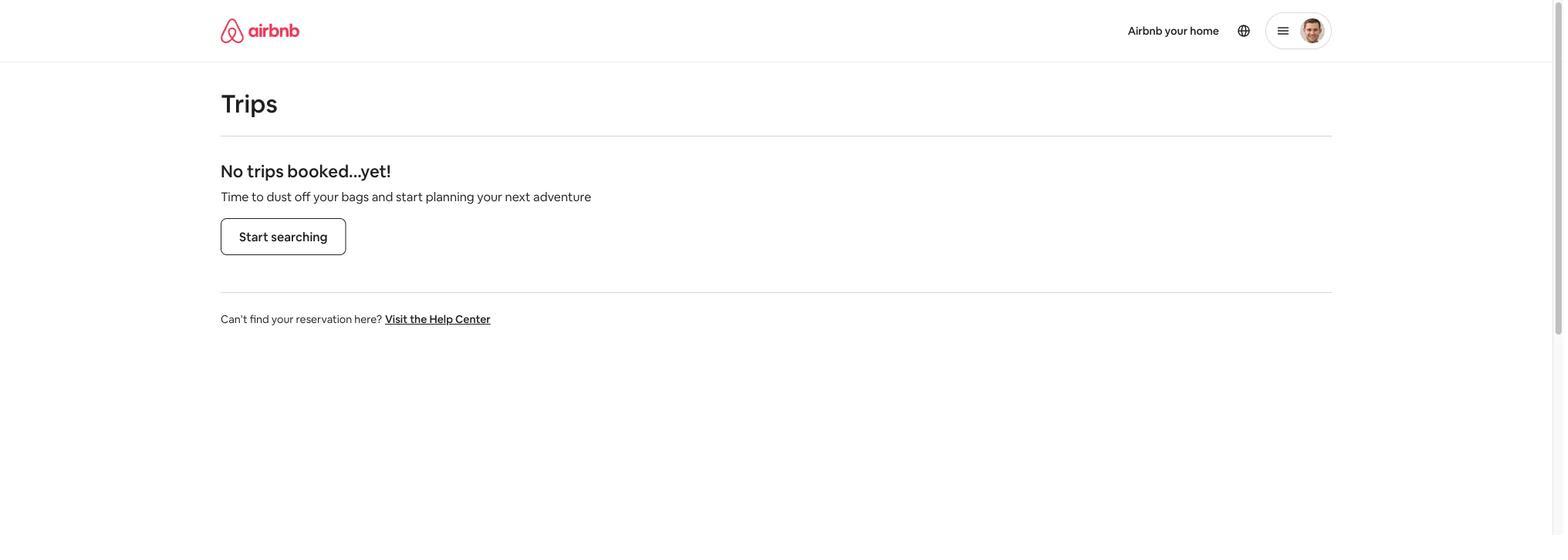 Task type: locate. For each thing, give the bounding box(es) containing it.
start
[[396, 189, 423, 205]]

your
[[1165, 24, 1188, 38], [313, 189, 339, 205], [477, 189, 502, 205], [272, 313, 294, 326]]

dust
[[267, 189, 292, 205]]

home
[[1190, 24, 1219, 38]]

start searching
[[239, 229, 328, 245]]

airbnb your home link
[[1119, 15, 1229, 47]]

your right planning
[[477, 189, 502, 205]]

the
[[410, 313, 427, 326]]

trips
[[221, 87, 278, 120]]

next adventure
[[505, 189, 591, 205]]

bags
[[341, 189, 369, 205]]

to
[[252, 189, 264, 205]]

booked...yet!
[[287, 160, 391, 182]]

time
[[221, 189, 249, 205]]

your left home
[[1165, 24, 1188, 38]]

can't
[[221, 313, 248, 326]]

your inside airbnb your home link
[[1165, 24, 1188, 38]]

no trips booked...yet! time to dust off your bags and start planning your next adventure
[[221, 160, 591, 205]]



Task type: describe. For each thing, give the bounding box(es) containing it.
your right off
[[313, 189, 339, 205]]

help center
[[429, 313, 491, 326]]

no
[[221, 160, 243, 182]]

visit the help center link
[[385, 313, 491, 326]]

and
[[372, 189, 393, 205]]

searching
[[271, 229, 328, 245]]

can't find your reservation here? visit the help center
[[221, 313, 491, 326]]

profile element
[[795, 0, 1332, 62]]

start
[[239, 229, 268, 245]]

find
[[250, 313, 269, 326]]

off
[[295, 189, 311, 205]]

airbnb your home
[[1128, 24, 1219, 38]]

airbnb
[[1128, 24, 1163, 38]]

your right the find
[[272, 313, 294, 326]]

trips
[[247, 160, 284, 182]]

visit
[[385, 313, 408, 326]]

start searching link
[[221, 218, 346, 255]]

reservation here?
[[296, 313, 382, 326]]

planning
[[426, 189, 474, 205]]



Task type: vqa. For each thing, say whether or not it's contained in the screenshot.
bags
yes



